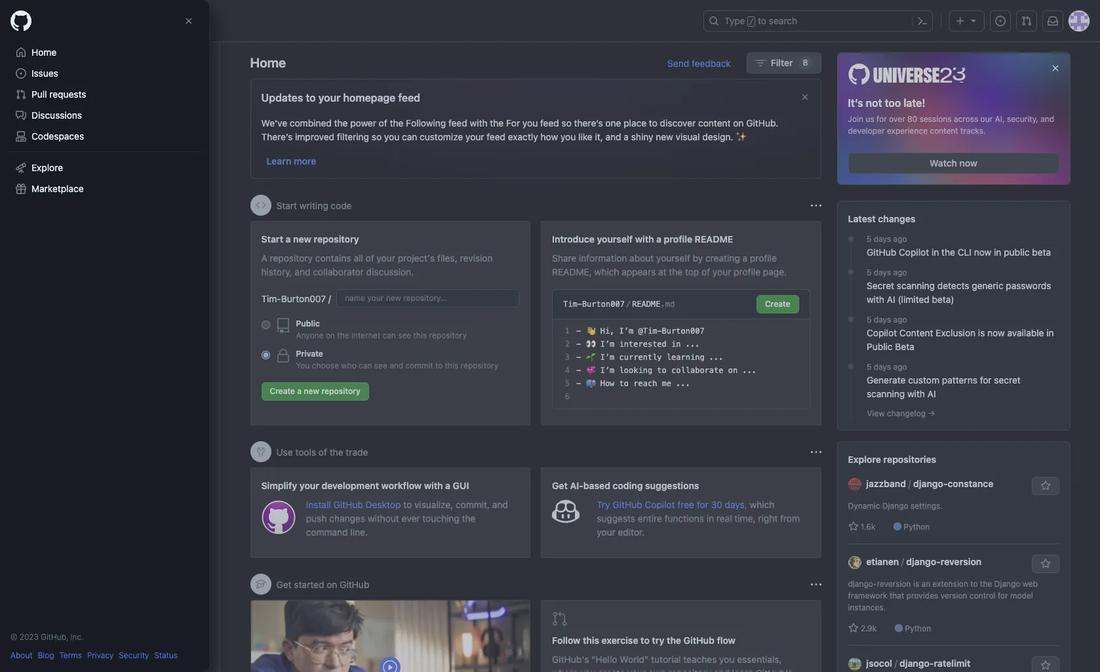 Task type: vqa. For each thing, say whether or not it's contained in the screenshot.


Task type: locate. For each thing, give the bounding box(es) containing it.
see inside public anyone on the internet can see this repository
[[398, 331, 411, 341]]

home up updates at the left of the page
[[250, 55, 286, 70]]

1 horizontal spatial so
[[562, 117, 572, 129]]

get for get ai-based coding suggestions
[[552, 480, 568, 491]]

2 horizontal spatial copilot
[[900, 246, 930, 258]]

the down commit,
[[462, 513, 476, 524]]

choose
[[312, 361, 339, 371]]

get left ai-
[[552, 480, 568, 491]]

code
[[331, 200, 352, 211]]

1 star this repository image from the top
[[1041, 481, 1051, 491]]

2.9k
[[859, 624, 877, 634]]

1 horizontal spatial an
[[922, 579, 931, 589]]

start up a
[[261, 234, 284, 245]]

create for create your first project ready to start building? create a repository for a new idea or bring over an existing repository to keep contributing to it.
[[16, 75, 45, 86]]

days up generate
[[874, 362, 892, 372]]

4 ago from the top
[[894, 362, 908, 372]]

2 vertical spatial dot fill image
[[846, 361, 857, 372]]

1 vertical spatial dot fill image
[[846, 314, 857, 324]]

follow
[[552, 635, 581, 646]]

create a new repository button
[[261, 383, 369, 401]]

me
[[662, 379, 672, 388]]

1 days from the top
[[874, 234, 892, 244]]

/ for jazzband
[[909, 478, 912, 489]]

1 vertical spatial changes
[[329, 513, 365, 524]]

your inside github's "hello world" tutorial teaches you essentials, where you create your own repository and learn github'
[[628, 668, 647, 673]]

over inside the it's not too late! join us for over 80 sessions across our ai, security, and developer experience content tracks.
[[890, 114, 906, 124]]

plus image
[[956, 16, 966, 26]]

burton007 up learning
[[662, 327, 705, 336]]

0 vertical spatial star this repository image
[[1041, 481, 1051, 491]]

2 horizontal spatial burton007
[[662, 327, 705, 336]]

interested
[[620, 340, 667, 349]]

suggests
[[597, 513, 636, 524]]

days inside 5 days ago copilot content exclusion is now available in public beta
[[874, 315, 892, 324]]

is inside the django-reversion is an extension to the django web framework that provides version control for model instances.
[[914, 579, 920, 589]]

your inside we've combined the power of the following feed with the for you feed so there's one place to discover content on github. there's improved filtering so you can customize your feed exactly how you like it, and a shiny new visual design. ✨
[[466, 131, 485, 142]]

2 ago from the top
[[894, 267, 908, 277]]

1 vertical spatial why am i seeing this? image
[[811, 447, 822, 458]]

to up me on the bottom of page
[[658, 366, 667, 375]]

django inside the django-reversion is an extension to the django web framework that provides version control for model instances.
[[995, 579, 1021, 589]]

dialog
[[0, 0, 210, 673]]

now left available
[[988, 327, 1006, 338]]

discussion.
[[367, 266, 414, 278]]

inc.
[[71, 632, 84, 642]]

flow
[[717, 635, 736, 646]]

1 vertical spatial which
[[750, 499, 775, 510]]

1 horizontal spatial yourself
[[657, 253, 691, 264]]

5 right dot fill icon
[[867, 234, 872, 244]]

functions
[[665, 513, 705, 524]]

0 vertical spatial profile
[[664, 234, 693, 245]]

0 horizontal spatial over
[[113, 105, 132, 116]]

which up the right on the right
[[750, 499, 775, 510]]

status link
[[154, 650, 178, 662]]

content
[[699, 117, 731, 129], [931, 126, 959, 136]]

0 vertical spatial now
[[960, 157, 978, 168]]

2 vertical spatial this
[[583, 635, 600, 646]]

1 horizontal spatial which
[[750, 499, 775, 510]]

your up pull requests
[[48, 75, 67, 86]]

github inside simplify your development workflow with a gui element
[[334, 499, 363, 510]]

a up history,
[[286, 234, 291, 245]]

about
[[630, 253, 654, 264]]

django- right jsocol
[[900, 658, 935, 669]]

type
[[725, 15, 746, 26]]

requests
[[49, 89, 86, 100]]

tim- up 1
[[564, 300, 583, 309]]

on right 'anyone'
[[326, 331, 335, 341]]

can right who
[[359, 361, 372, 371]]

2 dot fill image from the top
[[846, 314, 857, 324]]

python down settings.
[[905, 522, 931, 532]]

introduce yourself with a profile readme element
[[541, 221, 822, 426]]

ai down the custom at the bottom right
[[928, 388, 937, 399]]

days for generate
[[874, 362, 892, 372]]

0 horizontal spatial home
[[31, 47, 57, 58]]

and inside private you choose who can see and commit to this repository
[[390, 361, 404, 371]]

create down codespaces at the left of the page
[[27, 142, 56, 154]]

creating
[[706, 253, 741, 264]]

profile up page.
[[750, 253, 777, 264]]

None radio
[[261, 321, 270, 329], [261, 351, 270, 360], [261, 321, 270, 329], [261, 351, 270, 360]]

to up control
[[971, 579, 979, 589]]

0 vertical spatial see
[[398, 331, 411, 341]]

1 horizontal spatial tim-
[[564, 300, 583, 309]]

scanning inside '5 days ago secret scanning detects generic passwords with ai (limited beta)'
[[897, 280, 936, 291]]

4 - from the top
[[577, 366, 581, 375]]

new inside we've combined the power of the following feed with the for you feed so there's one place to discover content on github. there's improved filtering so you can customize your feed exactly how you like it, and a shiny new visual design. ✨
[[656, 131, 674, 142]]

0 horizontal spatial explore
[[31, 162, 63, 173]]

your right customize on the top left of page
[[466, 131, 485, 142]]

why am i seeing this? image for introduce yourself with a profile readme
[[811, 200, 822, 211]]

see inside private you choose who can see and commit to this repository
[[375, 361, 388, 371]]

with up visualize,
[[424, 480, 443, 491]]

✨
[[736, 131, 748, 142]]

repository inside github's "hello world" tutorial teaches you essentials, where you create your own repository and learn github'
[[669, 668, 712, 673]]

dot fill image
[[846, 267, 857, 277], [846, 314, 857, 324], [846, 361, 857, 372]]

your down suggests
[[597, 527, 616, 538]]

and left commit
[[390, 361, 404, 371]]

control
[[970, 591, 996, 601]]

public
[[296, 319, 320, 329], [867, 341, 893, 352]]

of inside we've combined the power of the following feed with the for you feed so there's one place to discover content on github. there's improved filtering so you can customize your feed exactly how you like it, and a shiny new visual design. ✨
[[379, 117, 388, 129]]

tim-burton007 /
[[261, 293, 331, 304]]

1 vertical spatial public
[[867, 341, 893, 352]]

1 horizontal spatial get
[[552, 480, 568, 491]]

get for get started on github
[[277, 579, 292, 590]]

- left 📫
[[577, 379, 581, 388]]

5 inside '5 days ago secret scanning detects generic passwords with ai (limited beta)'
[[867, 267, 872, 277]]

create for create a new repository
[[270, 386, 295, 396]]

web
[[1023, 579, 1039, 589]]

1 why am i seeing this? image from the top
[[811, 200, 822, 211]]

for inside the it's not too late! join us for over 80 sessions across our ai, security, and developer experience content tracks.
[[877, 114, 888, 124]]

0 vertical spatial is
[[979, 327, 986, 338]]

/ right type
[[750, 17, 754, 26]]

and right security, at the top right of page
[[1041, 114, 1055, 124]]

codespaces
[[31, 131, 84, 142]]

explore inside explore repositories navigation
[[849, 454, 882, 465]]

tutorial
[[652, 654, 681, 665]]

2 why am i seeing this? image from the top
[[811, 447, 822, 458]]

0 horizontal spatial content
[[699, 117, 731, 129]]

0 horizontal spatial is
[[914, 579, 920, 589]]

there's
[[575, 117, 603, 129]]

to up ever in the left of the page
[[404, 499, 412, 510]]

python for django-constance
[[905, 522, 931, 532]]

0 vertical spatial changes
[[879, 213, 916, 224]]

1 vertical spatial can
[[383, 331, 396, 341]]

you up exactly
[[523, 117, 538, 129]]

0 horizontal spatial this
[[414, 331, 427, 341]]

feed up how
[[541, 117, 560, 129]]

/ for etianen
[[902, 556, 905, 567]]

1 vertical spatial reversion
[[878, 579, 912, 589]]

i'm right 🌱
[[601, 353, 615, 362]]

2 vertical spatial copilot
[[645, 499, 676, 510]]

3 days from the top
[[874, 315, 892, 324]]

5 for secret scanning detects generic passwords with ai (limited beta)
[[867, 267, 872, 277]]

feed up following
[[398, 92, 421, 104]]

0 vertical spatial explore
[[31, 162, 63, 173]]

learn
[[733, 668, 754, 673]]

1 horizontal spatial explore
[[849, 454, 882, 465]]

i'm
[[620, 327, 634, 336], [601, 340, 615, 349], [601, 353, 615, 362], [601, 366, 615, 375]]

the left the for
[[490, 117, 504, 129]]

now
[[960, 157, 978, 168], [975, 246, 992, 258], [988, 327, 1006, 338]]

days inside the 5 days ago generate custom patterns for secret scanning with ai
[[874, 362, 892, 372]]

ago inside 5 days ago copilot content exclusion is now available in public beta
[[894, 315, 908, 324]]

can down following
[[402, 131, 417, 142]]

this up "hello
[[583, 635, 600, 646]]

2 days from the top
[[874, 267, 892, 277]]

django- for jsocol
[[900, 658, 935, 669]]

3 - from the top
[[577, 353, 581, 362]]

0 horizontal spatial tim-
[[261, 293, 281, 304]]

issue opened image
[[996, 16, 1006, 26]]

1 vertical spatial now
[[975, 246, 992, 258]]

changes down install github desktop link
[[329, 513, 365, 524]]

your up "discussion."
[[377, 253, 396, 264]]

0 vertical spatial why am i seeing this? image
[[811, 200, 822, 211]]

simplify your development workflow with a gui element
[[250, 468, 531, 558]]

1 vertical spatial yourself
[[657, 253, 691, 264]]

0 vertical spatial this
[[414, 331, 427, 341]]

in up learning
[[672, 340, 681, 349]]

yourself up at
[[657, 253, 691, 264]]

pull
[[31, 89, 47, 100]]

to left start
[[45, 91, 53, 102]]

repositories
[[884, 454, 937, 465]]

by
[[693, 253, 703, 264]]

see
[[398, 331, 411, 341], [375, 361, 388, 371]]

public up 'anyone'
[[296, 319, 320, 329]]

this inside the try the github flow element
[[583, 635, 600, 646]]

0 vertical spatial scanning
[[897, 280, 936, 291]]

explore up the recent activity
[[31, 162, 63, 173]]

ago up generate
[[894, 362, 908, 372]]

readme up creating
[[695, 234, 734, 245]]

django- up framework
[[849, 579, 878, 589]]

0 horizontal spatial an
[[134, 105, 144, 116]]

start a new repository
[[261, 234, 359, 245]]

extension
[[933, 579, 969, 589]]

1 vertical spatial python
[[906, 624, 932, 634]]

import
[[122, 144, 149, 155]]

1 horizontal spatial changes
[[879, 213, 916, 224]]

@tim-
[[639, 327, 662, 336]]

0 horizontal spatial changes
[[329, 513, 365, 524]]

i'm right hi,
[[620, 327, 634, 336]]

days for github
[[874, 234, 892, 244]]

copilot inside 5 days ago github copilot in the cli now in public beta
[[900, 246, 930, 258]]

ago up secret
[[894, 267, 908, 277]]

send feedback
[[668, 57, 732, 69]]

python
[[905, 522, 931, 532], [906, 624, 932, 634]]

scanning inside the 5 days ago generate custom patterns for secret scanning with ai
[[867, 388, 906, 399]]

@etianen profile image
[[849, 556, 862, 569]]

why am i seeing this? image
[[811, 200, 822, 211], [811, 447, 822, 458], [811, 580, 822, 590]]

private
[[296, 349, 323, 359]]

with inside '5 days ago secret scanning detects generic passwords with ai (limited beta)'
[[867, 294, 885, 305]]

None submit
[[757, 295, 799, 314]]

we've combined the power of the following feed with the for you feed so there's one place to discover content on github. there's improved filtering so you can customize your feed exactly how you like it, and a shiny new visual design. ✨
[[261, 117, 779, 142]]

it's not too late! join us for over 80 sessions across our ai, security, and developer experience content tracks.
[[849, 97, 1055, 136]]

share information about yourself by creating a profile readme, which appears at the top of your profile page.
[[552, 253, 787, 278]]

ago for copilot
[[894, 234, 908, 244]]

0 horizontal spatial burton007
[[281, 293, 326, 304]]

get ai-based coding suggestions element
[[541, 468, 822, 558]]

5 inside 5 days ago copilot content exclusion is now available in public beta
[[867, 315, 872, 324]]

discussions link
[[10, 105, 199, 126]]

2 vertical spatial can
[[359, 361, 372, 371]]

0 horizontal spatial yourself
[[597, 234, 633, 245]]

start right code image
[[277, 200, 297, 211]]

repository inside a repository contains all of your project's files, revision history, and collaborator discussion.
[[270, 253, 313, 264]]

ago inside the 5 days ago generate custom patterns for secret scanning with ai
[[894, 362, 908, 372]]

a left shiny
[[624, 131, 629, 142]]

lock image
[[275, 348, 291, 364]]

ago up content
[[894, 315, 908, 324]]

copilot down latest changes
[[900, 246, 930, 258]]

create your first project ready to start building? create a repository for a new idea or bring over an existing repository to keep contributing to it.
[[16, 75, 199, 130]]

use tools of the trade
[[277, 446, 368, 458]]

get started on github
[[277, 579, 370, 590]]

tim-
[[261, 293, 281, 304], [564, 300, 583, 309]]

can right internet
[[383, 331, 396, 341]]

notifications image
[[1048, 16, 1059, 26]]

one
[[606, 117, 622, 129]]

coding
[[613, 480, 643, 491]]

new down discover
[[656, 131, 674, 142]]

/ inside 'type / to search'
[[750, 17, 754, 26]]

with
[[470, 117, 488, 129], [636, 234, 655, 245], [867, 294, 885, 305], [908, 388, 926, 399], [424, 480, 443, 491]]

burton007 for tim-burton007 / readme .md
[[583, 300, 625, 309]]

1 vertical spatial an
[[922, 579, 931, 589]]

ago inside '5 days ago secret scanning detects generic passwords with ai (limited beta)'
[[894, 267, 908, 277]]

ago for content
[[894, 315, 908, 324]]

burton007 for tim-burton007 /
[[281, 293, 326, 304]]

recent
[[16, 181, 47, 192]]

why am i seeing this? image for get ai-based coding suggestions
[[811, 447, 822, 458]]

1 - from the top
[[577, 327, 581, 336]]

1 horizontal spatial public
[[867, 341, 893, 352]]

github down latest changes
[[867, 246, 897, 258]]

repository inside create a new repository button
[[322, 386, 361, 396]]

0 vertical spatial close image
[[184, 16, 194, 26]]

create a new repository element
[[261, 232, 520, 406]]

and down one
[[606, 131, 622, 142]]

copilot inside 5 days ago copilot content exclusion is now available in public beta
[[867, 327, 898, 338]]

can inside public anyone on the internet can see this repository
[[383, 331, 396, 341]]

i'm up how
[[601, 366, 615, 375]]

1 horizontal spatial content
[[931, 126, 959, 136]]

the inside to visualize, commit, and push changes without ever touching the command line.
[[462, 513, 476, 524]]

star image
[[849, 623, 859, 634]]

started
[[294, 579, 324, 590]]

to inside to visualize, commit, and push changes without ever touching the command line.
[[404, 499, 412, 510]]

with up 'about' on the right top of the page
[[636, 234, 655, 245]]

list
[[68, 10, 696, 31]]

0 vertical spatial can
[[402, 131, 417, 142]]

more
[[294, 155, 317, 167]]

1 vertical spatial copilot
[[867, 327, 898, 338]]

which inside share information about yourself by creating a profile readme, which appears at the top of your profile page.
[[595, 266, 620, 278]]

2 horizontal spatial can
[[402, 131, 417, 142]]

5 - from the top
[[577, 379, 581, 388]]

python for django-reversion
[[906, 624, 932, 634]]

to left "try"
[[641, 635, 650, 646]]

1 ago from the top
[[894, 234, 908, 244]]

1 horizontal spatial is
[[979, 327, 986, 338]]

4 days from the top
[[874, 362, 892, 372]]

is inside 5 days ago copilot content exclusion is now available in public beta
[[979, 327, 986, 338]]

0 vertical spatial an
[[134, 105, 144, 116]]

git pull request image
[[552, 611, 568, 627]]

public left beta
[[867, 341, 893, 352]]

close image
[[184, 16, 194, 26], [1051, 63, 1061, 73]]

for right us
[[877, 114, 888, 124]]

1 vertical spatial django
[[995, 579, 1021, 589]]

1 vertical spatial explore
[[849, 454, 882, 465]]

2 star this repository image from the top
[[1041, 660, 1051, 671]]

create a new repository
[[270, 386, 361, 396]]

a inside share information about yourself by creating a profile readme, which appears at the top of your profile page.
[[743, 253, 748, 264]]

star this repository image for jazzband / django-constance
[[1041, 481, 1051, 491]]

5 inside 5 days ago github copilot in the cli now in public beta
[[867, 234, 872, 244]]

5 for github copilot in the cli now in public beta
[[867, 234, 872, 244]]

and inside github's "hello world" tutorial teaches you essentials, where you create your own repository and learn github'
[[714, 668, 730, 673]]

1 horizontal spatial can
[[383, 331, 396, 341]]

star this repository image
[[1041, 481, 1051, 491], [1041, 660, 1051, 671]]

2 vertical spatial why am i seeing this? image
[[811, 580, 822, 590]]

a up existing
[[149, 91, 154, 102]]

this right commit
[[445, 361, 459, 371]]

0 vertical spatial ai
[[888, 294, 896, 305]]

django- up settings.
[[914, 478, 948, 489]]

0 horizontal spatial ai
[[888, 294, 896, 305]]

in inside 1 - 👋 hi, i'm @tim-burton007 2 - 👀 i'm interested in ... 3 - 🌱 i'm currently learning ... 4 - 💞️ i'm looking to collaborate on ... 5 - 📫 how to reach me ... 6
[[672, 340, 681, 349]]

ago for custom
[[894, 362, 908, 372]]

1 horizontal spatial readme
[[695, 234, 734, 245]]

open global navigation menu image
[[16, 16, 26, 26]]

changes right latest
[[879, 213, 916, 224]]

1 vertical spatial so
[[372, 131, 382, 142]]

1 vertical spatial close image
[[1051, 63, 1061, 73]]

repository down it. on the top left of the page
[[152, 144, 195, 155]]

tim- for tim-burton007 /
[[261, 293, 281, 304]]

0 vertical spatial copilot
[[900, 246, 930, 258]]

mortar board image
[[256, 579, 266, 590]]

© 2023 github, inc.
[[10, 632, 84, 642]]

with left the for
[[470, 117, 488, 129]]

2 horizontal spatial this
[[583, 635, 600, 646]]

changes
[[879, 213, 916, 224], [329, 513, 365, 524]]

revision
[[460, 253, 493, 264]]

your down creating
[[713, 266, 732, 278]]

explore element
[[838, 52, 1071, 673]]

1 horizontal spatial ai
[[928, 388, 937, 399]]

developer
[[849, 126, 885, 136]]

1 vertical spatial this
[[445, 361, 459, 371]]

0 horizontal spatial public
[[296, 319, 320, 329]]

reversion up that
[[878, 579, 912, 589]]

-
[[577, 327, 581, 336], [577, 340, 581, 349], [577, 353, 581, 362], [577, 366, 581, 375], [577, 379, 581, 388]]

is right exclusion
[[979, 327, 986, 338]]

5 inside the 5 days ago generate custom patterns for secret scanning with ai
[[867, 362, 872, 372]]

of inside a repository contains all of your project's files, revision history, and collaborator discussion.
[[366, 253, 374, 264]]

tim- inside create a new repository element
[[261, 293, 281, 304]]

to
[[759, 15, 767, 26], [45, 91, 53, 102], [306, 92, 316, 104], [649, 117, 658, 129], [61, 119, 70, 130], [149, 119, 158, 130], [436, 361, 443, 371], [658, 366, 667, 375], [620, 379, 629, 388], [404, 499, 412, 510], [971, 579, 979, 589], [641, 635, 650, 646]]

1 dot fill image from the top
[[846, 267, 857, 277]]

simplify
[[261, 480, 297, 491]]

a down you
[[297, 386, 302, 396]]

days inside 5 days ago github copilot in the cli now in public beta
[[874, 234, 892, 244]]

new inside create your first project ready to start building? create a repository for a new idea or bring over an existing repository to keep contributing to it.
[[37, 105, 55, 116]]

existing
[[147, 105, 180, 116]]

type / to search
[[725, 15, 798, 26]]

2 vertical spatial now
[[988, 327, 1006, 338]]

which inside which suggests entire functions in real time, right from your editor.
[[750, 499, 775, 510]]

0 vertical spatial which
[[595, 266, 620, 278]]

0 vertical spatial public
[[296, 319, 320, 329]]

1 horizontal spatial burton007
[[583, 300, 625, 309]]

1 vertical spatial start
[[261, 234, 284, 245]]

1 vertical spatial get
[[277, 579, 292, 590]]

github.
[[747, 117, 779, 129]]

the right "try"
[[667, 635, 682, 646]]

3 ago from the top
[[894, 315, 908, 324]]

start for start a new repository
[[261, 234, 284, 245]]

get right mortar board image
[[277, 579, 292, 590]]

readme,
[[552, 266, 592, 278]]

and inside the it's not too late! join us for over 80 sessions across our ai, security, and developer experience content tracks.
[[1041, 114, 1055, 124]]

0 vertical spatial dot fill image
[[846, 267, 857, 277]]

0 horizontal spatial get
[[277, 579, 292, 590]]

your down world"
[[628, 668, 647, 673]]

for down ready
[[16, 105, 28, 116]]

0 horizontal spatial reversion
[[878, 579, 912, 589]]

scanning
[[897, 280, 936, 291], [867, 388, 906, 399]]

1 vertical spatial scanning
[[867, 388, 906, 399]]

now inside 5 days ago copilot content exclusion is now available in public beta
[[988, 327, 1006, 338]]

experience
[[888, 126, 928, 136]]

- right 3 at the right of page
[[577, 353, 581, 362]]

0 vertical spatial readme
[[695, 234, 734, 245]]

codespaces link
[[10, 126, 199, 147]]

1 vertical spatial see
[[375, 361, 388, 371]]

exercise
[[602, 635, 639, 646]]

an up contributing at the top left of the page
[[134, 105, 144, 116]]

0 horizontal spatial copilot
[[645, 499, 676, 510]]

tim- inside introduce yourself with a profile readme element
[[564, 300, 583, 309]]

3 dot fill image from the top
[[846, 361, 857, 372]]

this up commit
[[414, 331, 427, 341]]

django-reversion is an extension to the django web framework that provides version control for model instances.
[[849, 579, 1039, 613]]

1 horizontal spatial close image
[[1051, 63, 1061, 73]]

readme up @tim-
[[633, 300, 661, 309]]

tim- for tim-burton007 / readme .md
[[564, 300, 583, 309]]

so
[[562, 117, 572, 129], [372, 131, 382, 142]]

start inside create a new repository element
[[261, 234, 284, 245]]

repository right commit
[[461, 361, 499, 371]]

profile left page.
[[734, 266, 761, 278]]

create
[[599, 668, 625, 673]]

an inside the django-reversion is an extension to the django web framework that provides version control for model instances.
[[922, 579, 931, 589]]

1 vertical spatial is
[[914, 579, 920, 589]]

to up shiny
[[649, 117, 658, 129]]

1 horizontal spatial this
[[445, 361, 459, 371]]

filter
[[772, 57, 794, 68]]

for inside the 5 days ago generate custom patterns for secret scanning with ai
[[981, 374, 992, 386]]

create inside button
[[270, 386, 295, 396]]

jazzband
[[867, 478, 907, 489]]

0 vertical spatial reversion
[[941, 556, 982, 567]]

5 inside 1 - 👋 hi, i'm @tim-burton007 2 - 👀 i'm interested in ... 3 - 🌱 i'm currently learning ... 4 - 💞️ i'm looking to collaborate on ... 5 - 📫 how to reach me ... 6
[[565, 379, 570, 388]]

commit,
[[456, 499, 490, 510]]

@jsocol profile image
[[849, 658, 862, 671]]

following
[[406, 117, 446, 129]]

days inside '5 days ago secret scanning detects generic passwords with ai (limited beta)'
[[874, 267, 892, 277]]

looking
[[620, 366, 653, 375]]

new down you
[[304, 386, 320, 396]]

0 horizontal spatial which
[[595, 266, 620, 278]]

play image
[[383, 660, 398, 673]]

@jazzband profile image
[[849, 478, 862, 491]]

now inside 5 days ago github copilot in the cli now in public beta
[[975, 246, 992, 258]]

what is github? element
[[250, 600, 531, 673]]

days for secret
[[874, 267, 892, 277]]

👋
[[586, 327, 596, 336]]

dot fill image
[[846, 233, 857, 244]]

github copilot in the cli now in public beta link
[[867, 245, 1060, 259]]

1 horizontal spatial see
[[398, 331, 411, 341]]

your inside share information about yourself by creating a profile readme, which appears at the top of your profile page.
[[713, 266, 732, 278]]

1 vertical spatial star this repository image
[[1041, 660, 1051, 671]]

is up provides
[[914, 579, 920, 589]]

can
[[402, 131, 417, 142], [383, 331, 396, 341], [359, 361, 372, 371]]

contains
[[315, 253, 351, 264]]

start for start writing code
[[277, 200, 297, 211]]

for inside create your first project ready to start building? create a repository for a new idea or bring over an existing repository to keep contributing to it.
[[16, 105, 28, 116]]

essentials,
[[738, 654, 782, 665]]

1 vertical spatial ai
[[928, 388, 937, 399]]

0 horizontal spatial readme
[[633, 300, 661, 309]]

create down the lock icon
[[270, 386, 295, 396]]

available
[[1008, 327, 1045, 338]]

1 vertical spatial readme
[[633, 300, 661, 309]]

- right 4
[[577, 366, 581, 375]]

/ right jazzband
[[909, 478, 912, 489]]

repository inside private you choose who can see and commit to this repository
[[461, 361, 499, 371]]

try github copilot free for 30 days, link
[[597, 499, 750, 510]]

5 up secret
[[867, 267, 872, 277]]

0 vertical spatial start
[[277, 200, 297, 211]]



Task type: describe. For each thing, give the bounding box(es) containing it.
repo image
[[275, 318, 291, 334]]

repository up existing
[[157, 91, 199, 102]]

the up filtering
[[334, 117, 348, 129]]

it's
[[849, 97, 864, 109]]

your inside a repository contains all of your project's files, revision history, and collaborator discussion.
[[377, 253, 396, 264]]

blog link
[[38, 650, 54, 662]]

version
[[941, 591, 968, 601]]

try the github flow element
[[541, 600, 822, 673]]

to inside we've combined the power of the following feed with the for you feed so there's one place to discover content on github. there's improved filtering so you can customize your feed exactly how you like it, and a shiny new visual design. ✨
[[649, 117, 658, 129]]

changes inside to visualize, commit, and push changes without ever touching the command line.
[[329, 513, 365, 524]]

like
[[579, 131, 593, 142]]

model
[[1011, 591, 1034, 601]]

on inside 1 - 👋 hi, i'm @tim-burton007 2 - 👀 i'm interested in ... 3 - 🌱 i'm currently learning ... 4 - 💞️ i'm looking to collaborate on ... 5 - 📫 how to reach me ... 6
[[729, 366, 738, 375]]

your inside create your first project ready to start building? create a repository for a new idea or bring over an existing repository to keep contributing to it.
[[48, 75, 67, 86]]

homepage
[[343, 92, 396, 104]]

burton007 inside 1 - 👋 hi, i'm @tim-burton007 2 - 👀 i'm interested in ... 3 - 🌱 i'm currently learning ... 4 - 💞️ i'm looking to collaborate on ... 5 - 📫 how to reach me ... 6
[[662, 327, 705, 336]]

feedback
[[692, 57, 732, 69]]

star this repository image for jsocol / django-ratelimit
[[1041, 660, 1051, 671]]

explore repositories navigation
[[838, 441, 1071, 673]]

copilot content exclusion is now available in public beta link
[[867, 326, 1060, 353]]

with inside we've combined the power of the following feed with the for you feed so there's one place to discover content on github. there's improved filtering so you can customize your feed exactly how you like it, and a shiny new visual design. ✨
[[470, 117, 488, 129]]

privacy link
[[87, 650, 114, 662]]

changes inside explore element
[[879, 213, 916, 224]]

filter image
[[756, 58, 766, 68]]

in inside which suggests entire functions in real time, right from your editor.
[[707, 513, 715, 524]]

2 - from the top
[[577, 340, 581, 349]]

power
[[351, 117, 377, 129]]

the left trade
[[330, 446, 344, 458]]

days,
[[725, 499, 748, 510]]

marketplace link
[[10, 178, 199, 199]]

create for create repository
[[27, 142, 56, 154]]

to inside the try the github flow element
[[641, 635, 650, 646]]

first
[[70, 75, 88, 86]]

watch
[[930, 157, 958, 168]]

an inside create your first project ready to start building? create a repository for a new idea or bring over an existing repository to keep contributing to it.
[[134, 105, 144, 116]]

github right started
[[340, 579, 370, 590]]

public inside public anyone on the internet can see this repository
[[296, 319, 320, 329]]

you left like
[[561, 131, 576, 142]]

touching
[[423, 513, 460, 524]]

0 vertical spatial so
[[562, 117, 572, 129]]

0 vertical spatial yourself
[[597, 234, 633, 245]]

own
[[649, 668, 666, 673]]

ago for scanning
[[894, 267, 908, 277]]

x image
[[800, 92, 811, 102]]

install github desktop
[[306, 499, 404, 510]]

of right tools
[[319, 446, 327, 458]]

dot fill image for copilot content exclusion is now available in public beta
[[846, 314, 857, 324]]

to inside the django-reversion is an extension to the django web framework that provides version control for model instances.
[[971, 579, 979, 589]]

you right filtering
[[384, 131, 400, 142]]

instances.
[[849, 603, 886, 613]]

tracks.
[[961, 126, 986, 136]]

recent activity
[[16, 181, 82, 192]]

a inside we've combined the power of the following feed with the for you feed so there's one place to discover content on github. there's improved filtering so you can customize your feed exactly how you like it, and a shiny new visual design. ✨
[[624, 131, 629, 142]]

based
[[584, 480, 611, 491]]

repository inside create repository link
[[58, 142, 103, 154]]

patterns
[[943, 374, 978, 386]]

all
[[354, 253, 363, 264]]

and inside we've combined the power of the following feed with the for you feed so there's one place to discover content on github. there's improved filtering so you can customize your feed exactly how you like it, and a shiny new visual design. ✨
[[606, 131, 622, 142]]

2
[[565, 340, 570, 349]]

django- for jazzband
[[914, 478, 948, 489]]

©
[[10, 632, 17, 642]]

bring
[[89, 105, 111, 116]]

for inside get ai-based coding suggestions element
[[697, 499, 709, 510]]

ever
[[402, 513, 420, 524]]

share
[[552, 253, 577, 264]]

ai inside '5 days ago secret scanning detects generic passwords with ai (limited beta)'
[[888, 294, 896, 305]]

introduce yourself with a profile readme
[[552, 234, 734, 245]]

5 days ago secret scanning detects generic passwords with ai (limited beta)
[[867, 267, 1052, 305]]

github inside get ai-based coding suggestions element
[[613, 499, 643, 510]]

the inside the django-reversion is an extension to the django web framework that provides version control for model instances.
[[981, 579, 993, 589]]

to left it. on the top left of the page
[[149, 119, 158, 130]]

with inside the 5 days ago generate custom patterns for secret scanning with ai
[[908, 388, 926, 399]]

content inside we've combined the power of the following feed with the for you feed so there's one place to discover content on github. there's improved filtering so you can customize your feed exactly how you like it, and a shiny new visual design. ✨
[[699, 117, 731, 129]]

... right collaborate
[[743, 366, 757, 375]]

reversion inside the django-reversion is an extension to the django web framework that provides version control for model instances.
[[878, 579, 912, 589]]

without
[[368, 513, 399, 524]]

"hello
[[592, 654, 618, 665]]

new inside button
[[304, 386, 320, 396]]

/ for jsocol
[[895, 658, 898, 669]]

a left gui
[[446, 480, 451, 491]]

universe23 image
[[849, 64, 966, 84]]

2023
[[20, 632, 39, 642]]

80
[[908, 114, 918, 124]]

collaborate
[[672, 366, 724, 375]]

writing
[[300, 200, 328, 211]]

copilot inside get ai-based coding suggestions element
[[645, 499, 676, 510]]

content
[[900, 327, 934, 338]]

a repository contains all of your project's files, revision history, and collaborator discussion.
[[261, 253, 493, 278]]

contributing
[[95, 119, 147, 130]]

latest changes
[[849, 213, 916, 224]]

now inside watch now link
[[960, 157, 978, 168]]

triangle down image
[[969, 15, 980, 26]]

dot fill image for generate custom patterns for secret scanning with ai
[[846, 361, 857, 372]]

and inside to visualize, commit, and push changes without ever touching the command line.
[[493, 499, 508, 510]]

/ inside introduce yourself with a profile readme element
[[627, 300, 631, 309]]

beta
[[896, 341, 915, 352]]

github inside 5 days ago github copilot in the cli now in public beta
[[867, 246, 897, 258]]

exclusion
[[937, 327, 976, 338]]

star image
[[849, 521, 859, 532]]

history,
[[261, 266, 292, 278]]

beta)
[[933, 294, 955, 305]]

1 horizontal spatial reversion
[[941, 556, 982, 567]]

in left the public
[[995, 246, 1002, 258]]

1 horizontal spatial home
[[250, 55, 286, 70]]

star this repository image
[[1041, 559, 1051, 569]]

workflow
[[382, 480, 422, 491]]

filtering
[[337, 131, 369, 142]]

to down idea
[[61, 119, 70, 130]]

this inside private you choose who can see and commit to this repository
[[445, 361, 459, 371]]

a
[[261, 253, 268, 264]]

django- inside the django-reversion is an extension to the django web framework that provides version control for model instances.
[[849, 579, 878, 589]]

yourself inside share information about yourself by creating a profile readme, which appears at the top of your profile page.
[[657, 253, 691, 264]]

at
[[659, 266, 667, 278]]

how
[[541, 131, 558, 142]]

/ inside create a new repository element
[[329, 293, 331, 304]]

your up combined
[[319, 92, 341, 104]]

github desktop image
[[261, 501, 296, 535]]

latest
[[849, 213, 876, 224]]

a down ready
[[30, 105, 35, 116]]

1 vertical spatial profile
[[750, 253, 777, 264]]

to up combined
[[306, 92, 316, 104]]

follow this exercise to try the github flow
[[552, 635, 736, 646]]

4
[[565, 366, 570, 375]]

to right how
[[620, 379, 629, 388]]

this inside public anyone on the internet can see this repository
[[414, 331, 427, 341]]

entire
[[638, 513, 663, 524]]

ai inside the 5 days ago generate custom patterns for secret scanning with ai
[[928, 388, 937, 399]]

i'm down hi,
[[601, 340, 615, 349]]

code image
[[256, 200, 266, 211]]

changelog
[[888, 408, 926, 418]]

dot fill image for secret scanning detects generic passwords with ai (limited beta)
[[846, 267, 857, 277]]

public inside 5 days ago copilot content exclusion is now available in public beta
[[867, 341, 893, 352]]

dialog containing home
[[0, 0, 210, 673]]

to visualize, commit, and push changes without ever touching the command line.
[[306, 499, 508, 538]]

a inside button
[[297, 386, 302, 396]]

ratelimit
[[935, 658, 971, 669]]

the inside the try the github flow element
[[667, 635, 682, 646]]

explore for explore repositories
[[849, 454, 882, 465]]

start writing code
[[277, 200, 352, 211]]

introduce
[[552, 234, 595, 245]]

feed left exactly
[[487, 131, 506, 142]]

command palette image
[[918, 16, 928, 26]]

... right me on the bottom of page
[[677, 379, 691, 388]]

git pull request image
[[1022, 16, 1033, 26]]

send feedback link
[[668, 56, 732, 70]]

to inside private you choose who can see and commit to this repository
[[436, 361, 443, 371]]

right
[[759, 513, 778, 524]]

home link
[[10, 42, 199, 63]]

watch now
[[930, 157, 978, 168]]

and inside a repository contains all of your project's files, revision history, and collaborator discussion.
[[295, 266, 311, 278]]

the inside 5 days ago github copilot in the cli now in public beta
[[942, 246, 956, 258]]

the inside public anyone on the internet can see this repository
[[338, 331, 350, 341]]

commit
[[406, 361, 433, 371]]

explore for explore
[[31, 162, 63, 173]]

on inside we've combined the power of the following feed with the for you feed so there's one place to discover content on github. there's improved filtering so you can customize your feed exactly how you like it, and a shiny new visual design. ✨
[[734, 117, 744, 129]]

days for copilot
[[874, 315, 892, 324]]

you down "hello
[[581, 668, 596, 673]]

in left cli
[[932, 246, 940, 258]]

of inside share information about yourself by creating a profile readme, which appears at the top of your profile page.
[[702, 266, 711, 278]]

watch now link
[[849, 153, 1060, 174]]

for inside the django-reversion is an extension to the django web framework that provides version control for model instances.
[[999, 591, 1009, 601]]

none submit inside introduce yourself with a profile readme element
[[757, 295, 799, 314]]

a up share information about yourself by creating a profile readme, which appears at the top of your profile page.
[[657, 234, 662, 245]]

... up collaborate
[[710, 353, 724, 362]]

github,
[[41, 632, 68, 642]]

to left the search
[[759, 15, 767, 26]]

2 vertical spatial profile
[[734, 266, 761, 278]]

it.
[[160, 119, 168, 130]]

can inside we've combined the power of the following feed with the for you feed so there's one place to discover content on github. there's improved filtering so you can customize your feed exactly how you like it, and a shiny new visual design. ✨
[[402, 131, 417, 142]]

3 why am i seeing this? image from the top
[[811, 580, 822, 590]]

0 horizontal spatial django
[[883, 501, 909, 511]]

discover
[[660, 117, 696, 129]]

repository inside public anyone on the internet can see this repository
[[429, 331, 467, 341]]

currently
[[620, 353, 662, 362]]

shiny
[[632, 131, 654, 142]]

5 for generate custom patterns for secret scanning with ai
[[867, 362, 872, 372]]

about blog terms privacy security status
[[10, 651, 178, 661]]

security link
[[119, 650, 149, 662]]

0 horizontal spatial close image
[[184, 16, 194, 26]]

your inside which suggests entire functions in real time, right from your editor.
[[597, 527, 616, 538]]

👀
[[586, 340, 596, 349]]

on inside public anyone on the internet can see this repository
[[326, 331, 335, 341]]

the inside share information about yourself by creating a profile readme, which appears at the top of your profile page.
[[669, 266, 683, 278]]

can inside private you choose who can see and commit to this repository
[[359, 361, 372, 371]]

on right started
[[327, 579, 337, 590]]

status
[[154, 651, 178, 661]]

jsocol / django-ratelimit
[[867, 658, 971, 669]]

django- for etianen
[[907, 556, 941, 567]]

what is github? image
[[251, 601, 530, 673]]

your up install
[[300, 480, 319, 491]]

content inside the it's not too late! join us for over 80 sessions across our ai, security, and developer experience content tracks.
[[931, 126, 959, 136]]

github up 'teaches'
[[684, 635, 715, 646]]

desktop
[[366, 499, 401, 510]]

terms
[[59, 651, 82, 661]]

feed up customize on the top left of page
[[449, 117, 468, 129]]

development
[[322, 480, 379, 491]]

8
[[803, 58, 809, 68]]

visual
[[676, 131, 700, 142]]

create up contributing at the top left of the page
[[118, 91, 147, 102]]

/ for type
[[750, 17, 754, 26]]

the left following
[[390, 117, 404, 129]]

5 days ago generate custom patterns for secret scanning with ai
[[867, 362, 1021, 399]]

0 horizontal spatial so
[[372, 131, 382, 142]]

or
[[78, 105, 86, 116]]

repository up codespaces at the left of the page
[[16, 119, 59, 130]]

files,
[[438, 253, 458, 264]]

over inside create your first project ready to start building? create a repository for a new idea or bring over an existing repository to keep contributing to it.
[[113, 105, 132, 116]]

5 for copilot content exclusion is now available in public beta
[[867, 315, 872, 324]]

new down 'writing'
[[293, 234, 312, 245]]

top
[[686, 266, 700, 278]]

Repository name text field
[[337, 289, 520, 308]]

create repository link
[[16, 138, 114, 159]]

real
[[717, 513, 733, 524]]

tim-burton007 / readme .md
[[564, 300, 675, 309]]

repository up contains
[[314, 234, 359, 245]]

tools image
[[256, 447, 266, 457]]

... up learning
[[686, 340, 700, 349]]

you up the learn
[[720, 654, 735, 665]]

5 days ago copilot content exclusion is now available in public beta
[[867, 315, 1055, 352]]

in inside 5 days ago copilot content exclusion is now available in public beta
[[1047, 327, 1055, 338]]



